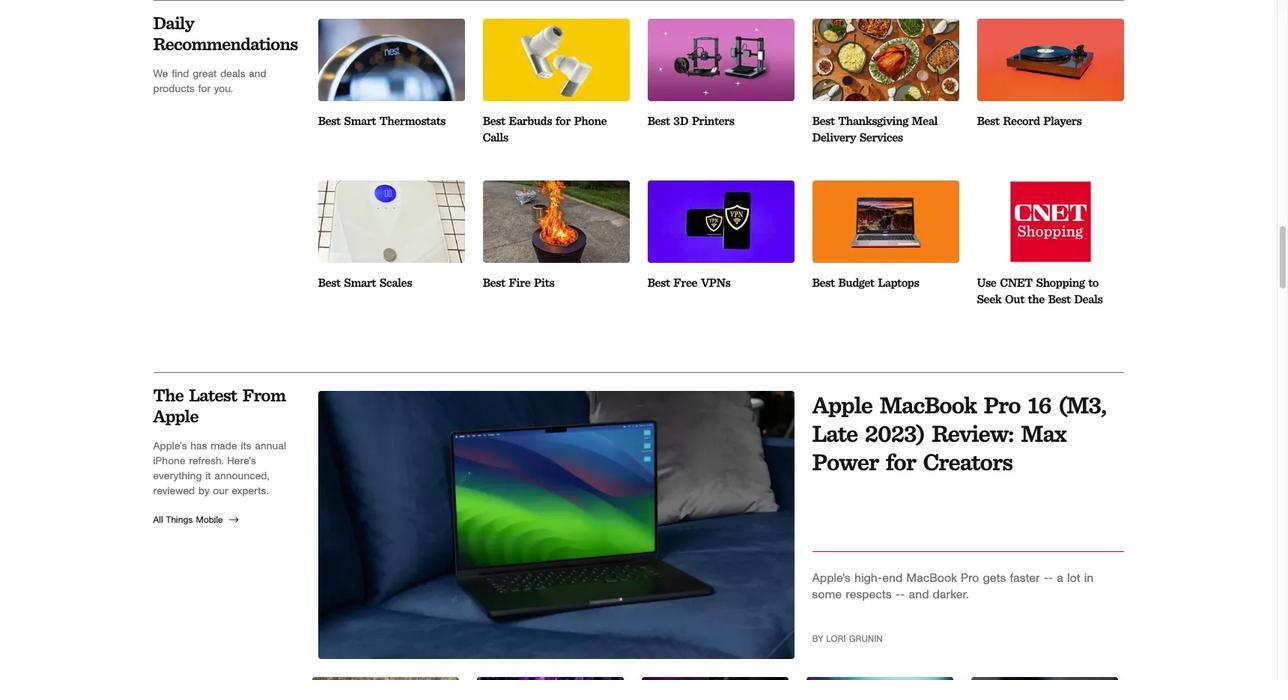 Task type: describe. For each thing, give the bounding box(es) containing it.
great
[[193, 69, 217, 79]]

calls
[[483, 130, 508, 144]]

best record players
[[977, 114, 1082, 128]]

to
[[1089, 276, 1099, 290]]

the status between 3anc are the company's first noise canceling earbuds image
[[483, 18, 630, 101]]

we find great deals and products for you.
[[153, 69, 266, 94]]

daily
[[153, 12, 194, 33]]

apple's has made its annual iphone refresh. here's everything it announced, reviewed by our experts.
[[153, 441, 286, 497]]

best budget laptops
[[812, 276, 919, 290]]

best smart scales link
[[318, 180, 465, 324]]

meal
[[912, 114, 938, 128]]

best 3d printers
[[648, 114, 735, 128]]

best inside use cnet shopping to seek out the best deals
[[1048, 292, 1071, 306]]

and inside apple's high-end macbook pro gets faster -- a lot in some respects -- and darker.
[[909, 588, 929, 600]]

macbook inside apple's high-end macbook pro gets faster -- a lot in some respects -- and darker.
[[907, 572, 957, 584]]

late
[[812, 419, 858, 448]]

use a vpn for better online security image
[[648, 180, 794, 263]]

some
[[812, 588, 842, 600]]

smart for scales
[[344, 276, 376, 290]]

best smart thermostats
[[318, 114, 446, 128]]

best earbuds for phone calls link
[[483, 18, 630, 162]]

best smart thermostats link
[[318, 18, 465, 162]]

iphone
[[153, 456, 186, 467]]

it
[[205, 471, 211, 482]]

respects
[[846, 588, 892, 600]]

the
[[1028, 292, 1045, 306]]

best budget laptops link
[[812, 180, 959, 324]]

by
[[198, 486, 209, 497]]

all things mobile link
[[153, 511, 300, 529]]

an acer aspire 5 laptop on an orange background. image
[[812, 180, 959, 263]]

(m3,
[[1059, 390, 1106, 419]]

free
[[674, 276, 697, 290]]

darker.
[[933, 588, 969, 600]]

deals
[[1074, 292, 1103, 306]]

deals
[[220, 69, 245, 79]]

shopping
[[1036, 276, 1085, 290]]

the laptop open, sitting on a blue couch with a gray pillow behind it, open and angled to your right. a multicolor wallpaper is on the screen image
[[318, 391, 794, 659]]

by lori grunin
[[812, 634, 883, 643]]

a
[[1057, 572, 1064, 584]]

pro inside apple's high-end macbook pro gets faster -- a lot in some respects -- and darker.
[[961, 572, 979, 584]]

players
[[1044, 114, 1082, 128]]

gets
[[983, 572, 1006, 584]]

apple's high-end macbook pro gets faster -- a lot in some respects -- and darker.
[[812, 572, 1094, 600]]

services
[[860, 130, 903, 144]]

products
[[153, 84, 195, 94]]

apple's for the latest from apple
[[153, 441, 187, 452]]

by
[[812, 634, 823, 643]]

our
[[213, 486, 228, 497]]

vpns
[[701, 276, 731, 290]]

has
[[190, 441, 207, 452]]

find
[[172, 69, 189, 79]]

refresh.
[[189, 456, 224, 467]]

earbuds
[[509, 114, 552, 128]]

everything
[[153, 471, 202, 482]]

best for best smart thermostats
[[318, 114, 341, 128]]

laptops
[[878, 276, 919, 290]]

printers
[[692, 114, 735, 128]]

experts.
[[232, 486, 268, 497]]

the latest from apple
[[153, 384, 286, 427]]

scales
[[380, 276, 412, 290]]

pro inside apple macbook pro 16 (m3, late 2023) review: max power for creators
[[984, 390, 1021, 419]]

best 3d printers link
[[648, 18, 794, 162]]

best for best earbuds for phone calls
[[483, 114, 505, 128]]

apple inside the latest from apple
[[153, 405, 198, 427]]



Task type: vqa. For each thing, say whether or not it's contained in the screenshot.
Best music streaming services of 2023 link
no



Task type: locate. For each thing, give the bounding box(es) containing it.
mobile
[[196, 515, 223, 524]]

for left 'phone'
[[556, 114, 571, 128]]

macbook inside apple macbook pro 16 (m3, late 2023) review: max power for creators
[[880, 390, 977, 419]]

we
[[153, 69, 168, 79]]

thermostats
[[380, 114, 446, 128]]

best
[[318, 114, 341, 128], [483, 114, 505, 128], [648, 114, 670, 128], [812, 114, 835, 128], [977, 114, 1000, 128], [318, 276, 341, 290], [483, 276, 505, 290], [648, 276, 670, 290], [812, 276, 835, 290], [1048, 292, 1071, 306]]

pits
[[534, 276, 554, 290]]

1 vertical spatial pro
[[961, 572, 979, 584]]

1 horizontal spatial for
[[556, 114, 571, 128]]

best for best thanksgiving meal delivery services
[[812, 114, 835, 128]]

the
[[153, 384, 184, 406]]

0 horizontal spatial apple
[[153, 405, 198, 427]]

macbook up creators
[[880, 390, 977, 419]]

1 smart from the top
[[344, 114, 376, 128]]

apple's inside apple's high-end macbook pro gets faster -- a lot in some respects -- and darker.
[[812, 572, 851, 584]]

1 horizontal spatial apple
[[812, 390, 873, 419]]

apple up has
[[153, 405, 198, 427]]

record
[[1003, 114, 1040, 128]]

use
[[977, 276, 997, 290]]

smart left thermostats at the left
[[344, 114, 376, 128]]

from
[[242, 384, 286, 406]]

annual
[[255, 441, 286, 452]]

the anycubic kobra 2 and the ankermake m5 3d printers on purple backgrounds image
[[648, 18, 794, 101]]

diagram cnet shopping promo image
[[977, 180, 1124, 263]]

pro left gets
[[961, 572, 979, 584]]

and
[[249, 69, 266, 79], [909, 588, 929, 600]]

faster
[[1010, 572, 1040, 584]]

for
[[198, 84, 211, 94], [556, 114, 571, 128], [886, 447, 916, 476]]

2023)
[[865, 419, 925, 448]]

apple
[[812, 390, 873, 419], [153, 405, 198, 427]]

16
[[1028, 390, 1051, 419]]

3d
[[674, 114, 688, 128]]

2 horizontal spatial for
[[886, 447, 916, 476]]

a black fire pit with a large flame, and two other fire pits in the background. image
[[483, 180, 630, 263]]

1 vertical spatial smart
[[344, 276, 376, 290]]

all things mobile
[[153, 515, 223, 524]]

made
[[211, 441, 237, 452]]

apple's up iphone
[[153, 441, 187, 452]]

1 horizontal spatial apple's
[[812, 572, 851, 584]]

phone
[[574, 114, 607, 128]]

apple's for apple macbook pro 16 (m3, late 2023) review: max power for creators
[[812, 572, 851, 584]]

apple up power
[[812, 390, 873, 419]]

and right deals
[[249, 69, 266, 79]]

seek
[[977, 292, 1002, 306]]

and inside we find great deals and products for you.
[[249, 69, 266, 79]]

0 vertical spatial apple's
[[153, 441, 187, 452]]

best for best fire pits
[[483, 276, 505, 290]]

best fire pits link
[[483, 180, 630, 324]]

review:
[[932, 419, 1014, 448]]

2 smart from the top
[[344, 276, 376, 290]]

best inside best thanksgiving meal delivery services
[[812, 114, 835, 128]]

best for best budget laptops
[[812, 276, 835, 290]]

out
[[1005, 292, 1025, 306]]

recommendations
[[153, 33, 298, 54]]

best for best 3d printers
[[648, 114, 670, 128]]

pro left '16'
[[984, 390, 1021, 419]]

smart inside 'link'
[[344, 114, 376, 128]]

1 vertical spatial apple's
[[812, 572, 851, 584]]

apple's inside apple's has made its annual iphone refresh. here's everything it announced, reviewed by our experts.
[[153, 441, 187, 452]]

apple macbook pro 16 (m3, late 2023) review: max power for creators
[[812, 390, 1106, 476]]

best inside 'link'
[[318, 114, 341, 128]]

delivery
[[812, 130, 856, 144]]

apple's up some
[[812, 572, 851, 584]]

1 horizontal spatial and
[[909, 588, 929, 600]]

0 vertical spatial smart
[[344, 114, 376, 128]]

1 vertical spatial for
[[556, 114, 571, 128]]

budget
[[838, 276, 875, 290]]

end
[[882, 572, 903, 584]]

you.
[[214, 84, 233, 94]]

smart left scales
[[344, 276, 376, 290]]

1 vertical spatial and
[[909, 588, 929, 600]]

0 horizontal spatial for
[[198, 84, 211, 94]]

all
[[153, 515, 163, 524]]

best for best smart scales
[[318, 276, 341, 290]]

high-
[[855, 572, 883, 584]]

smart
[[344, 114, 376, 128], [344, 276, 376, 290]]

best for best free vpns
[[648, 276, 670, 290]]

0 vertical spatial pro
[[984, 390, 1021, 419]]

best for best record players
[[977, 114, 1000, 128]]

creators
[[923, 447, 1013, 476]]

best free vpns link
[[648, 180, 794, 324]]

best free vpns
[[648, 276, 731, 290]]

best thanksgiving meal delivery services link
[[812, 18, 959, 162]]

best fire pits
[[483, 276, 554, 290]]

best thanksgiving meal delivery services
[[812, 114, 938, 144]]

0 vertical spatial for
[[198, 84, 211, 94]]

power
[[812, 447, 879, 476]]

and left darker.
[[909, 588, 929, 600]]

0 horizontal spatial pro
[[961, 572, 979, 584]]

apple inside apple macbook pro 16 (m3, late 2023) review: max power for creators
[[812, 390, 873, 419]]

reviewed
[[153, 486, 195, 497]]

screenshot 2023 11 07 at 9 42 07am.png image
[[812, 18, 959, 101]]

best smart scales
[[318, 276, 412, 290]]

grunin
[[849, 634, 883, 643]]

for inside apple macbook pro 16 (m3, late 2023) review: max power for creators
[[886, 447, 916, 476]]

smart for thermostats
[[344, 114, 376, 128]]

turntable with an lp on it image
[[977, 18, 1124, 101]]

for right power
[[886, 447, 916, 476]]

latest
[[189, 384, 237, 406]]

0 vertical spatial macbook
[[880, 390, 977, 419]]

for inside we find great deals and products for you.
[[198, 84, 211, 94]]

here's
[[227, 456, 256, 467]]

2 vertical spatial for
[[886, 447, 916, 476]]

apple's
[[153, 441, 187, 452], [812, 572, 851, 584]]

in
[[1084, 572, 1094, 584]]

1 vertical spatial macbook
[[907, 572, 957, 584]]

0 horizontal spatial apple's
[[153, 441, 187, 452]]

fire
[[509, 276, 531, 290]]

0 vertical spatial and
[[249, 69, 266, 79]]

use cnet shopping to seek out the best deals
[[977, 276, 1103, 306]]

lori
[[826, 634, 846, 643]]

cnet
[[1000, 276, 1033, 290]]

for down great
[[198, 84, 211, 94]]

max
[[1021, 419, 1066, 448]]

announced,
[[215, 471, 269, 482]]

greater goods premium wi-fi scale image
[[318, 180, 465, 263]]

daily recommendations
[[153, 12, 298, 54]]

macbook up darker.
[[907, 572, 957, 584]]

best inside best earbuds for phone calls
[[483, 114, 505, 128]]

best earbuds for phone calls
[[483, 114, 607, 144]]

lot
[[1068, 572, 1081, 584]]

thanksgiving
[[838, 114, 908, 128]]

for inside best earbuds for phone calls
[[556, 114, 571, 128]]

0 horizontal spatial and
[[249, 69, 266, 79]]

nest thermostat image
[[318, 18, 465, 101]]

things
[[166, 515, 193, 524]]

1 horizontal spatial pro
[[984, 390, 1021, 419]]

its
[[241, 441, 251, 452]]

-
[[1044, 572, 1049, 584], [1049, 572, 1053, 584], [896, 588, 900, 600], [900, 588, 905, 600]]

use cnet shopping to seek out the best deals link
[[977, 180, 1124, 324]]

best record players link
[[977, 18, 1124, 162]]



